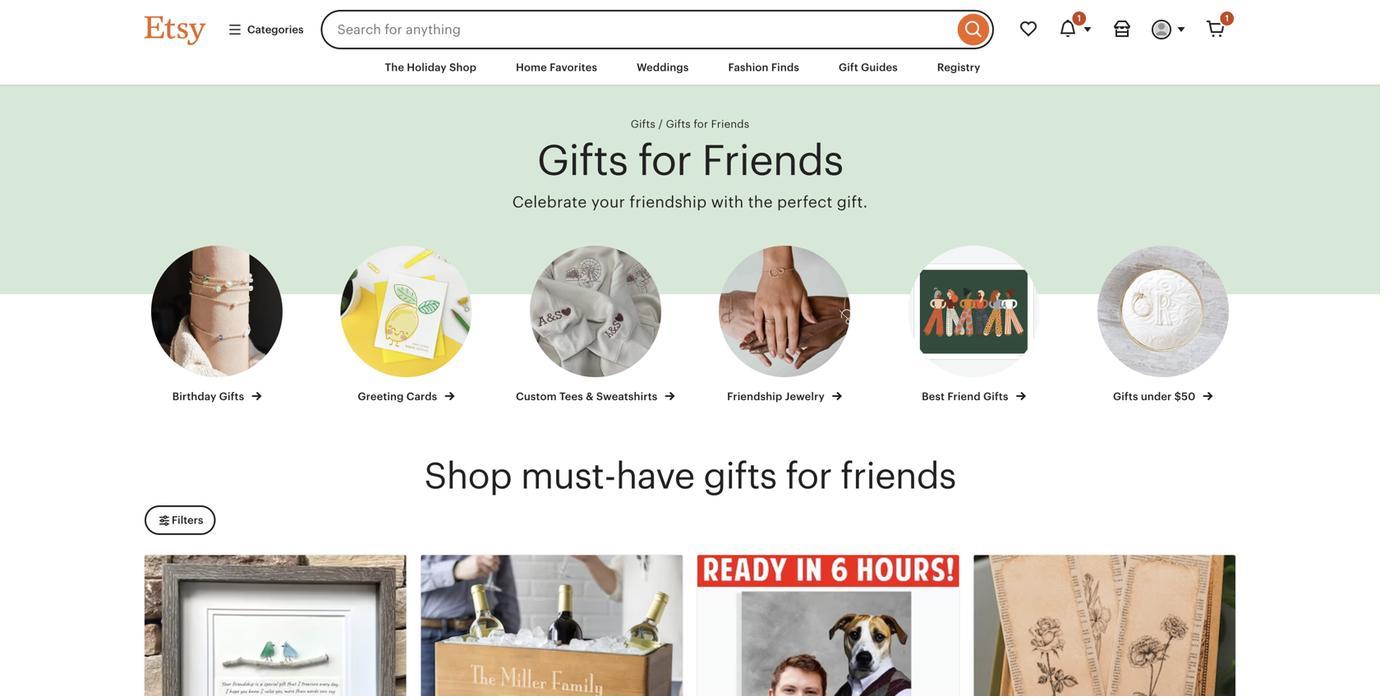 Task type: locate. For each thing, give the bounding box(es) containing it.
friends
[[711, 118, 750, 130], [702, 136, 844, 184]]

0 vertical spatial for
[[694, 118, 709, 130]]

home favorites
[[516, 61, 598, 74]]

shop
[[450, 61, 477, 74], [424, 455, 512, 496]]

personalized birth flower bookmark with name, laminated personalized bookmark, double-sided image
[[974, 555, 1236, 696]]

best friend gifts
[[922, 390, 1012, 403]]

friends up "the"
[[702, 136, 844, 184]]

gifts right the friend
[[984, 390, 1009, 403]]

1 horizontal spatial 1
[[1226, 13, 1230, 23]]

custom brothers pet portrait, best friends gift ideas, pet portraits, funny custom pet portraits, custom portrait, gift for pets image
[[698, 555, 960, 696]]

gifts right birthday
[[219, 390, 244, 403]]

the
[[748, 193, 773, 211]]

birthday gifts
[[172, 390, 247, 403]]

gifts left "under"
[[1114, 390, 1139, 403]]

fashion
[[729, 61, 769, 74]]

0 vertical spatial friends
[[711, 118, 750, 130]]

menu bar
[[115, 49, 1266, 86]]

1 1 from the left
[[1078, 13, 1082, 23]]

categories
[[247, 23, 304, 36]]

greeting
[[358, 390, 404, 403]]

gifts
[[631, 118, 656, 130], [666, 118, 691, 130], [537, 136, 628, 184], [219, 390, 244, 403], [984, 390, 1009, 403], [1114, 390, 1139, 403]]

1 vertical spatial for
[[638, 136, 692, 184]]

housewarming gift, new home gift, closing gift real estate, realtor gift, personalized wine gifts, housewarming gift for couples & friends image
[[421, 555, 683, 696]]

1 button
[[1049, 10, 1103, 49]]

None search field
[[321, 10, 994, 49]]

gifts for friends right gifts link
[[666, 118, 750, 130]]

gifts for friends up celebrate your friendship with the perfect gift.
[[537, 136, 844, 184]]

for down gifts link
[[638, 136, 692, 184]]

gifts down weddings link
[[631, 118, 656, 130]]

holiday
[[407, 61, 447, 74]]

registry link
[[925, 53, 993, 82]]

gifts
[[704, 455, 777, 496]]

fashion finds
[[729, 61, 800, 74]]

friendship
[[630, 193, 707, 211]]

the
[[385, 61, 404, 74]]

tees
[[560, 390, 583, 403]]

fashion finds link
[[716, 53, 812, 82]]

custom tees & sweatshirts link
[[516, 246, 676, 404]]

gifts under $50 link
[[1084, 246, 1243, 404]]

favorites
[[550, 61, 598, 74]]

jewelry
[[785, 390, 825, 403]]

1 inside dropdown button
[[1078, 13, 1082, 23]]

for right gifts
[[786, 455, 832, 496]]

gift
[[839, 61, 859, 74]]

best
[[922, 390, 945, 403]]

with
[[711, 193, 744, 211]]

gifts right gifts link
[[666, 118, 691, 130]]

have
[[616, 455, 695, 496]]

gift guides
[[839, 61, 898, 74]]

registry
[[938, 61, 981, 74]]

handmade friendship gift, original sea glass art, seaglass birds, friend birthday gift, friendship, best friends, friendship quote image
[[145, 555, 406, 696]]

gifts inside gifts under $50 link
[[1114, 390, 1139, 403]]

Search for anything text field
[[321, 10, 954, 49]]

celebrate your friendship with the perfect gift.
[[513, 193, 868, 211]]

1
[[1078, 13, 1082, 23], [1226, 13, 1230, 23]]

for right gifts link
[[694, 118, 709, 130]]

2 vertical spatial for
[[786, 455, 832, 496]]

0 horizontal spatial 1
[[1078, 13, 1082, 23]]

1 horizontal spatial for
[[694, 118, 709, 130]]

gifts up your
[[537, 136, 628, 184]]

your
[[592, 193, 626, 211]]

friends down fashion
[[711, 118, 750, 130]]

2 horizontal spatial for
[[786, 455, 832, 496]]

gift.
[[837, 193, 868, 211]]

for
[[694, 118, 709, 130], [638, 136, 692, 184], [786, 455, 832, 496]]

1 vertical spatial friends
[[702, 136, 844, 184]]

under
[[1141, 390, 1172, 403]]

1 link
[[1197, 10, 1236, 49]]

friend
[[948, 390, 981, 403]]

gifts inside the birthday gifts link
[[219, 390, 244, 403]]

gifts for friends
[[666, 118, 750, 130], [537, 136, 844, 184]]

weddings
[[637, 61, 689, 74]]



Task type: describe. For each thing, give the bounding box(es) containing it.
menu bar containing the holiday shop
[[115, 49, 1266, 86]]

friendship jewelry
[[728, 390, 828, 403]]

friends
[[841, 455, 956, 496]]

best friend gifts link
[[894, 246, 1054, 404]]

the holiday shop link
[[373, 53, 489, 82]]

custom
[[516, 390, 557, 403]]

gifts inside best friend gifts link
[[984, 390, 1009, 403]]

categories banner
[[115, 0, 1266, 49]]

perfect
[[778, 193, 833, 211]]

birthday
[[172, 390, 217, 403]]

filters
[[172, 514, 203, 527]]

2 1 from the left
[[1226, 13, 1230, 23]]

custom tees & sweatshirts
[[516, 390, 660, 403]]

gifts link
[[631, 118, 656, 130]]

filters button
[[145, 506, 216, 535]]

1 vertical spatial gifts for friends
[[537, 136, 844, 184]]

finds
[[772, 61, 800, 74]]

celebrate
[[513, 193, 587, 211]]

gifts under $50
[[1114, 390, 1199, 403]]

must-
[[521, 455, 616, 496]]

birthday gifts link
[[137, 246, 297, 404]]

greeting cards link
[[327, 246, 486, 404]]

friendship
[[728, 390, 783, 403]]

0 vertical spatial gifts for friends
[[666, 118, 750, 130]]

home
[[516, 61, 547, 74]]

cards
[[407, 390, 437, 403]]

sweatshirts
[[597, 390, 658, 403]]

home favorites link
[[504, 53, 610, 82]]

friendship jewelry link
[[705, 246, 865, 404]]

gift guides link
[[827, 53, 911, 82]]

the holiday shop
[[385, 61, 477, 74]]

greeting cards
[[358, 390, 440, 403]]

shop must-have gifts for friends
[[424, 455, 956, 496]]

0 horizontal spatial for
[[638, 136, 692, 184]]

weddings link
[[625, 53, 701, 82]]

&
[[586, 390, 594, 403]]

none search field inside categories "banner"
[[321, 10, 994, 49]]

0 vertical spatial shop
[[450, 61, 477, 74]]

$50
[[1175, 390, 1196, 403]]

categories button
[[215, 15, 316, 44]]

guides
[[861, 61, 898, 74]]

1 vertical spatial shop
[[424, 455, 512, 496]]



Task type: vqa. For each thing, say whether or not it's contained in the screenshot.
Friendship
yes



